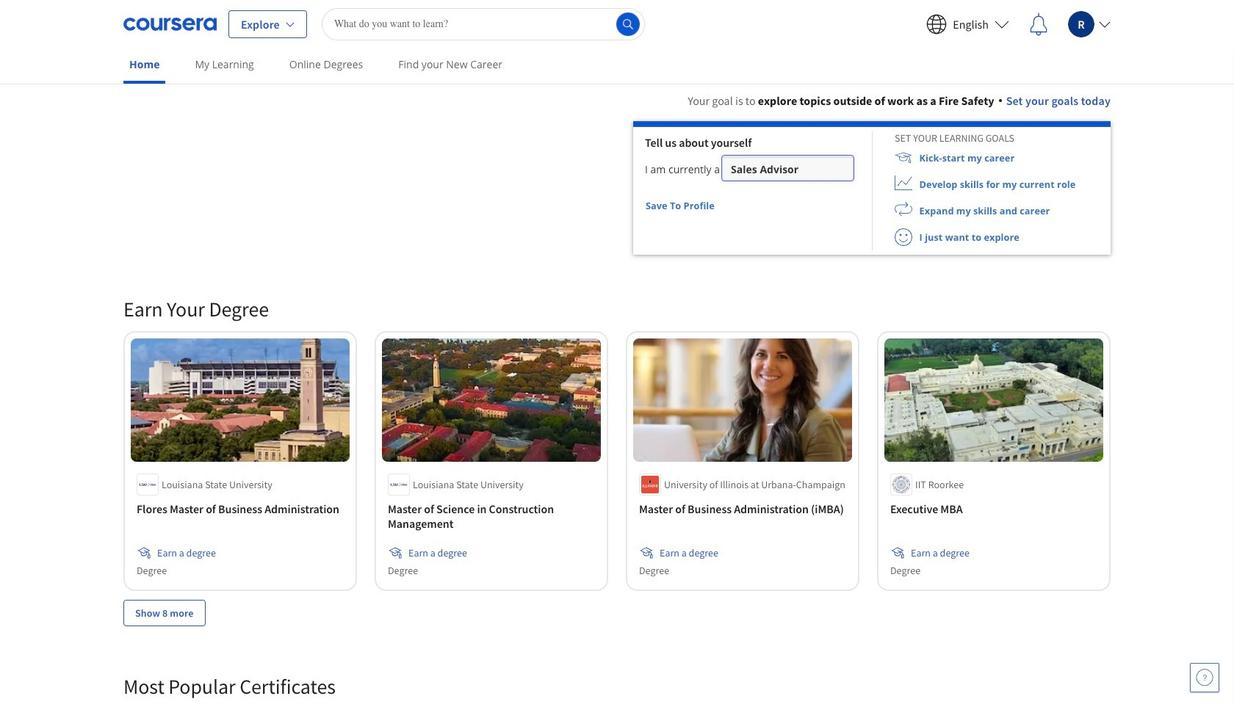 Task type: vqa. For each thing, say whether or not it's contained in the screenshot.
search box
yes



Task type: locate. For each thing, give the bounding box(es) containing it.
None search field
[[322, 8, 645, 40]]

coursera image
[[123, 12, 217, 36]]

None text field
[[731, 157, 845, 186]]

status
[[715, 205, 723, 208]]

What do you want to learn? text field
[[322, 8, 645, 40]]

main content
[[0, 74, 1234, 708]]



Task type: describe. For each thing, give the bounding box(es) containing it.
Occupation field
[[724, 157, 852, 186]]

help center image
[[1196, 669, 1214, 687]]

earn your degree collection element
[[115, 273, 1120, 650]]



